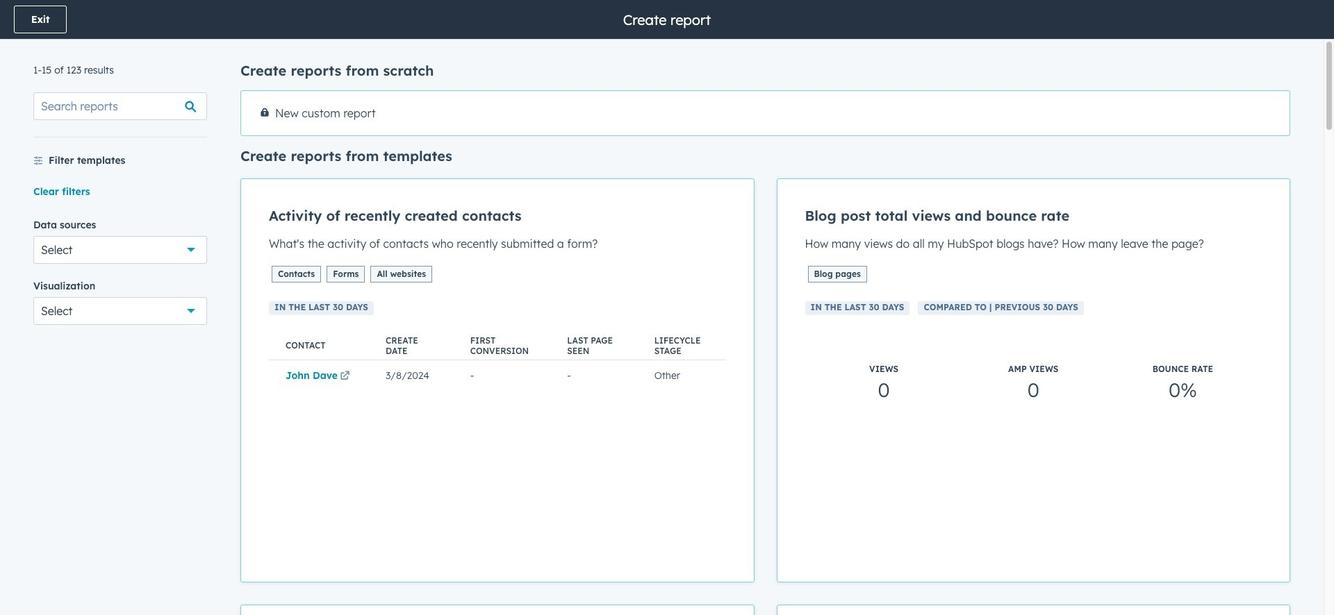 Task type: locate. For each thing, give the bounding box(es) containing it.
None checkbox
[[240, 90, 1291, 136], [240, 605, 754, 616], [240, 90, 1291, 136], [240, 605, 754, 616]]

link opens in a new window image
[[340, 372, 350, 383]]

None checkbox
[[240, 179, 754, 583], [777, 179, 1291, 583], [777, 605, 1291, 616], [240, 179, 754, 583], [777, 179, 1291, 583], [777, 605, 1291, 616]]



Task type: describe. For each thing, give the bounding box(es) containing it.
link opens in a new window image
[[340, 372, 350, 383]]

page section element
[[0, 0, 1334, 39]]

Search search field
[[33, 92, 207, 120]]



Task type: vqa. For each thing, say whether or not it's contained in the screenshot.
The Page Section element
yes



